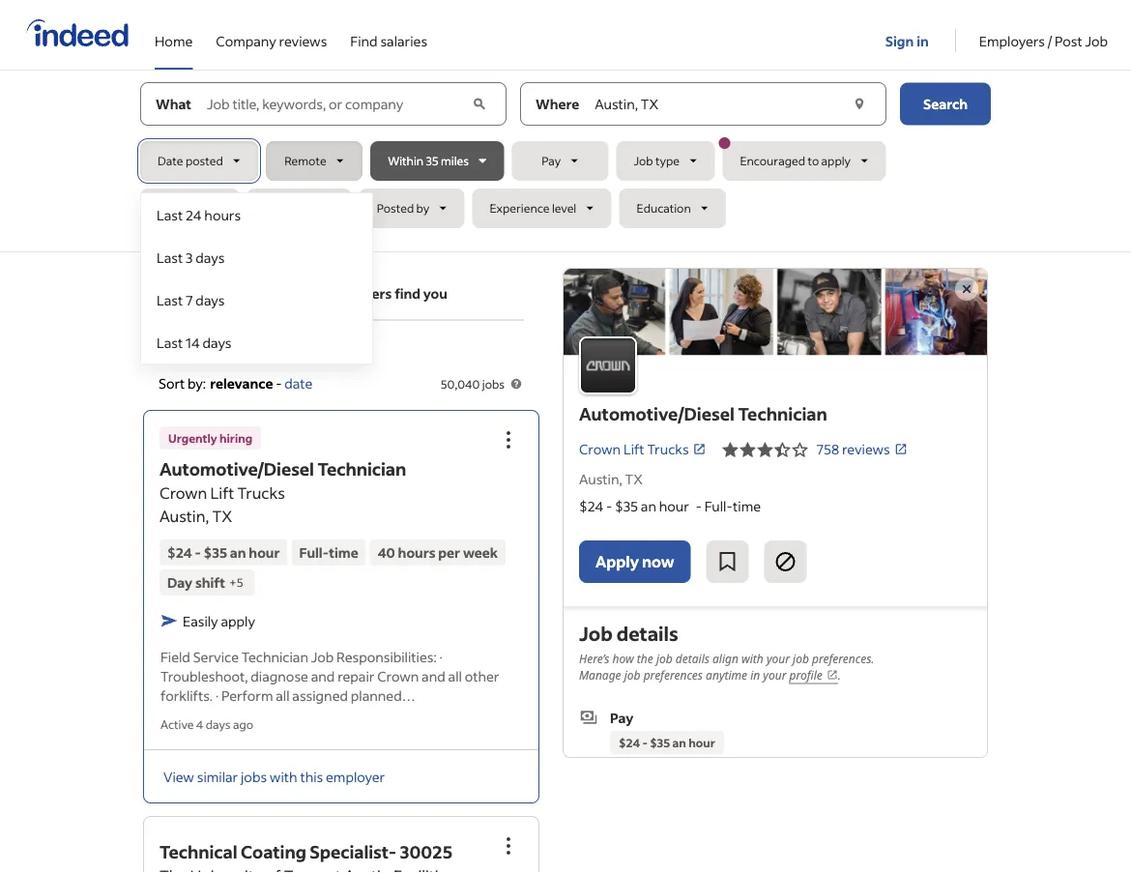 Task type: describe. For each thing, give the bounding box(es) containing it.
2 job actions menu is collapsed image from the top
[[497, 835, 521, 858]]

1 job actions menu is collapsed image from the top
[[497, 428, 521, 452]]

this
[[300, 768, 323, 786]]

last 7 days
[[157, 291, 225, 309]]

technical coating specialist- 30025 button
[[160, 841, 453, 863]]

1 and from the left
[[311, 667, 335, 685]]

relevance
[[210, 374, 273, 392]]

0 vertical spatial your
[[208, 285, 238, 302]]

1 vertical spatial tx
[[626, 470, 643, 488]]

remote button
[[266, 141, 363, 181]]

week
[[463, 544, 498, 561]]

active 4 days ago
[[161, 717, 254, 732]]

profile
[[790, 668, 823, 684]]

find salaries link
[[351, 0, 428, 66]]

1 vertical spatial pay
[[610, 709, 634, 726]]

crown inside field service technician job responsibilities: · troubleshoot, diagnose and repair crown and all other forklifts. · perform all assigned planned…
[[378, 667, 419, 685]]

you
[[424, 285, 448, 302]]

crown lift trucks
[[580, 441, 689, 458]]

company
[[216, 32, 277, 49]]

repair
[[338, 667, 375, 685]]

1 vertical spatial $24
[[167, 544, 192, 561]]

posted by
[[377, 201, 430, 216]]

0 vertical spatial hour
[[660, 497, 690, 515]]

1 horizontal spatial full-
[[705, 497, 733, 515]]

encouraged to apply
[[741, 153, 851, 168]]

by:
[[188, 374, 206, 392]]

none search field containing what
[[140, 82, 992, 365]]

clear element for what
[[470, 94, 490, 114]]

1 horizontal spatial jobs
[[241, 768, 267, 786]]

2 horizontal spatial $24
[[619, 735, 640, 750]]

perform
[[222, 687, 273, 704]]

40 hours per week
[[378, 544, 498, 561]]

jobs in austin, tx
[[159, 344, 250, 359]]

1 horizontal spatial automotive/diesel technician
[[580, 403, 828, 425]]

job right the post
[[1086, 32, 1109, 49]]

within
[[388, 153, 424, 168]]

sort
[[159, 374, 185, 392]]

14
[[186, 334, 200, 351]]

pay inside pay dropdown button
[[542, 153, 561, 168]]

days for 3
[[196, 249, 225, 266]]

save this job image
[[716, 550, 740, 574]]

date posted
[[158, 153, 223, 168]]

date
[[285, 374, 313, 392]]

similar
[[197, 768, 238, 786]]

automotive/diesel technician button
[[160, 458, 406, 480]]

encouraged to apply button
[[719, 137, 887, 181]]

field service technician job responsibilities: · troubleshoot, diagnose and repair crown and all other forklifts. · perform all assigned planned…
[[161, 648, 500, 704]]

2 vertical spatial hour
[[689, 735, 716, 750]]

upload your resume - let employers find you
[[159, 285, 448, 302]]

here's
[[580, 651, 610, 667]]

date
[[158, 153, 183, 168]]

company reviews link
[[216, 0, 327, 66]]

2 horizontal spatial $35
[[650, 735, 671, 750]]

last for last 24 hours
[[157, 206, 183, 223]]

service
[[193, 648, 239, 665]]

crown for crown lift trucks
[[580, 441, 621, 458]]

close job details image
[[956, 278, 979, 301]]

days for 14
[[203, 334, 232, 351]]

clear image for where
[[850, 94, 870, 114]]

view similar jobs with this employer link
[[164, 768, 385, 786]]

job details
[[580, 621, 679, 646]]

- up day shift + 5
[[195, 544, 201, 561]]

+
[[229, 575, 237, 590]]

sign in link
[[886, 1, 932, 67]]

trucks for crown lift trucks austin, tx
[[237, 483, 285, 503]]

date link
[[285, 374, 313, 392]]

upload
[[159, 285, 205, 302]]

in for jobs
[[183, 344, 193, 359]]

day shift + 5
[[167, 574, 243, 591]]

1 horizontal spatial hours
[[398, 544, 436, 561]]

35
[[426, 153, 439, 168]]

in for sign
[[917, 32, 930, 49]]

.
[[839, 668, 842, 684]]

troubleshoot,
[[161, 667, 248, 685]]

5
[[237, 575, 243, 590]]

last for last 7 days
[[157, 291, 183, 309]]

last 14 days
[[157, 334, 232, 351]]

2 vertical spatial your
[[764, 668, 787, 684]]

0 vertical spatial time
[[733, 497, 762, 515]]

40
[[378, 544, 396, 561]]

employer
[[326, 768, 385, 786]]

apply now
[[596, 552, 675, 572]]

level
[[552, 201, 577, 216]]

apply now button
[[580, 541, 691, 583]]

other
[[465, 667, 500, 685]]

ago
[[233, 717, 254, 732]]

1 horizontal spatial ·
[[440, 648, 443, 665]]

758
[[817, 441, 840, 458]]

how
[[613, 651, 634, 667]]

view
[[164, 768, 194, 786]]

0 vertical spatial all
[[449, 667, 462, 685]]

1 horizontal spatial job
[[657, 651, 673, 667]]

help icon image
[[509, 376, 524, 392]]

1 vertical spatial austin,
[[580, 470, 623, 488]]

per
[[439, 544, 461, 561]]

profile link
[[790, 668, 839, 685]]

2 horizontal spatial jobs
[[483, 376, 505, 391]]

remote
[[285, 153, 327, 168]]

0 vertical spatial technician
[[739, 403, 828, 425]]

job inside popup button
[[634, 153, 654, 168]]

where
[[536, 95, 580, 113]]

clear element for where
[[850, 94, 870, 114]]

lift for crown lift trucks
[[624, 441, 645, 458]]

0 horizontal spatial an
[[230, 544, 246, 561]]

0 vertical spatial tx
[[235, 344, 250, 359]]

1 vertical spatial your
[[767, 651, 790, 667]]

to
[[808, 153, 820, 168]]

last 3 days
[[157, 249, 225, 266]]

crown for crown lift trucks austin, tx
[[160, 483, 207, 503]]

anytime
[[706, 668, 748, 684]]

diagnose
[[251, 667, 309, 685]]

within 35 miles
[[388, 153, 469, 168]]

view similar jobs with this employer
[[164, 768, 385, 786]]

2 horizontal spatial job
[[793, 651, 810, 667]]

1 horizontal spatial with
[[742, 651, 764, 667]]

1 horizontal spatial in
[[751, 668, 761, 684]]

0 horizontal spatial $24 - $35 an hour
[[167, 544, 280, 561]]

0 horizontal spatial $35
[[204, 544, 227, 561]]

align
[[713, 651, 739, 667]]

company reviews
[[216, 32, 327, 49]]

days for 7
[[196, 291, 225, 309]]

upload your resume link
[[159, 283, 289, 304]]

hours inside search field
[[204, 206, 241, 223]]

1 vertical spatial ·
[[216, 687, 219, 704]]

0 vertical spatial austin,
[[196, 344, 233, 359]]

menu inside search field
[[140, 193, 373, 365]]

by
[[417, 201, 430, 216]]

date posted button
[[140, 141, 258, 181]]

1 vertical spatial with
[[270, 768, 298, 786]]

last 7 days link
[[141, 279, 372, 321]]

experience
[[490, 201, 550, 216]]

1 vertical spatial full-
[[299, 544, 329, 561]]

sort by: relevance - date
[[159, 374, 313, 392]]

- left let
[[292, 285, 298, 302]]

find salaries
[[351, 32, 428, 49]]

preferences.
[[813, 651, 875, 667]]



Task type: locate. For each thing, give the bounding box(es) containing it.
hour down the 'manage job preferences anytime in your'
[[689, 735, 716, 750]]

easily
[[183, 612, 218, 630]]

0 vertical spatial with
[[742, 651, 764, 667]]

1 horizontal spatial crown
[[378, 667, 419, 685]]

crown lift trucks austin, tx
[[160, 483, 285, 526]]

technician up the diagnose
[[242, 648, 309, 665]]

job down how
[[625, 668, 641, 684]]

forklifts.
[[161, 687, 213, 704]]

50,040
[[441, 376, 480, 391]]

1 vertical spatial apply
[[221, 612, 255, 630]]

1 vertical spatial hours
[[398, 544, 436, 561]]

job type
[[634, 153, 680, 168]]

$24 down manage
[[619, 735, 640, 750]]

- down crown lift trucks link
[[696, 497, 702, 515]]

technical coating specialist- 30025
[[160, 841, 453, 863]]

jobs left '14'
[[159, 344, 181, 359]]

0 horizontal spatial reviews
[[279, 32, 327, 49]]

lift inside crown lift trucks austin, tx
[[210, 483, 234, 503]]

1 vertical spatial all
[[276, 687, 290, 704]]

- down austin, tx
[[607, 497, 613, 515]]

job up assigned
[[311, 648, 334, 665]]

0 horizontal spatial all
[[276, 687, 290, 704]]

hours right 40
[[398, 544, 436, 561]]

1 horizontal spatial apply
[[822, 153, 851, 168]]

apply right to
[[822, 153, 851, 168]]

days for 4
[[206, 717, 231, 732]]

menu containing last 24 hours
[[140, 193, 373, 365]]

trucks up the $24 - $35 an hour - full-time
[[648, 441, 689, 458]]

- left date
[[276, 374, 282, 392]]

2 horizontal spatial in
[[917, 32, 930, 49]]

within 35 miles button
[[371, 141, 504, 181]]

specialist-
[[310, 841, 397, 863]]

responsibilities:
[[337, 648, 437, 665]]

job left type
[[634, 153, 654, 168]]

time down 3.4 out of 5 stars. link to 758 company reviews (opens in a new tab) image
[[733, 497, 762, 515]]

0 horizontal spatial automotive/diesel
[[160, 458, 314, 480]]

in right 'sign' at right
[[917, 32, 930, 49]]

None search field
[[140, 82, 992, 365]]

0 horizontal spatial tx
[[212, 506, 232, 526]]

urgently
[[168, 430, 217, 445]]

and left other
[[422, 667, 446, 685]]

experience level button
[[473, 189, 612, 228]]

job up here's
[[580, 621, 613, 646]]

employers
[[324, 285, 392, 302]]

days right 4
[[206, 717, 231, 732]]

resume
[[241, 285, 289, 302]]

details up "the"
[[617, 621, 679, 646]]

0 horizontal spatial hours
[[204, 206, 241, 223]]

technician inside field service technician job responsibilities: · troubleshoot, diagnose and repair crown and all other forklifts. · perform all assigned planned…
[[242, 648, 309, 665]]

1 vertical spatial reviews
[[843, 441, 891, 458]]

clear image up encouraged to apply popup button at the top right
[[850, 94, 870, 114]]

automotive/diesel up crown lift trucks link
[[580, 403, 735, 425]]

2 clear element from the left
[[850, 94, 870, 114]]

tx down crown lift trucks
[[626, 470, 643, 488]]

0 horizontal spatial clear image
[[470, 94, 490, 114]]

with left this
[[270, 768, 298, 786]]

1 clear element from the left
[[470, 94, 490, 114]]

clear image for what
[[470, 94, 490, 114]]

tx up +
[[212, 506, 232, 526]]

4 last from the top
[[157, 334, 183, 351]]

hour down crown lift trucks austin, tx
[[249, 544, 280, 561]]

automotive/diesel down hiring
[[160, 458, 314, 480]]

2 vertical spatial austin,
[[160, 506, 209, 526]]

pay button
[[512, 141, 609, 181]]

1 horizontal spatial tx
[[235, 344, 250, 359]]

your right 7 at the top
[[208, 285, 238, 302]]

not interested image
[[774, 550, 798, 574]]

in inside "sign in" link
[[917, 32, 930, 49]]

last left 7 at the top
[[157, 291, 183, 309]]

1 horizontal spatial $24 - $35 an hour
[[619, 735, 716, 750]]

automotive/diesel technician up crown lift trucks link
[[580, 403, 828, 425]]

$24 - $35 an hour up +
[[167, 544, 280, 561]]

Where field
[[591, 83, 849, 125]]

· down troubleshoot,
[[216, 687, 219, 704]]

0 vertical spatial lift
[[624, 441, 645, 458]]

0 horizontal spatial full-
[[299, 544, 329, 561]]

austin,
[[196, 344, 233, 359], [580, 470, 623, 488], [160, 506, 209, 526]]

tx
[[235, 344, 250, 359], [626, 470, 643, 488], [212, 506, 232, 526]]

0 vertical spatial $24 - $35 an hour
[[167, 544, 280, 561]]

1 last from the top
[[157, 206, 183, 223]]

clear element
[[470, 94, 490, 114], [850, 94, 870, 114]]

0 horizontal spatial automotive/diesel technician
[[160, 458, 406, 480]]

an up "5"
[[230, 544, 246, 561]]

2 vertical spatial in
[[751, 668, 761, 684]]

0 horizontal spatial job
[[625, 668, 641, 684]]

job type button
[[617, 141, 715, 181]]

clear element up within 35 miles popup button
[[470, 94, 490, 114]]

crown inside crown lift trucks austin, tx
[[160, 483, 207, 503]]

now
[[642, 552, 675, 572]]

time left 40
[[329, 544, 359, 561]]

your left profile
[[764, 668, 787, 684]]

with right align at the right of page
[[742, 651, 764, 667]]

austin, down crown lift trucks
[[580, 470, 623, 488]]

1 horizontal spatial an
[[641, 497, 657, 515]]

0 vertical spatial $24
[[580, 497, 604, 515]]

0 vertical spatial jobs
[[159, 344, 181, 359]]

in right anytime
[[751, 668, 761, 684]]

reviews
[[279, 32, 327, 49], [843, 441, 891, 458]]

0 vertical spatial an
[[641, 497, 657, 515]]

1 vertical spatial details
[[676, 651, 710, 667]]

lift up austin, tx
[[624, 441, 645, 458]]

1 vertical spatial hour
[[249, 544, 280, 561]]

manage
[[580, 668, 622, 684]]

2 last from the top
[[157, 249, 183, 266]]

job actions menu is collapsed image down help icon
[[497, 428, 521, 452]]

0 horizontal spatial time
[[329, 544, 359, 561]]

technician
[[739, 403, 828, 425], [318, 458, 406, 480], [242, 648, 309, 665]]

in up by:
[[183, 344, 193, 359]]

$35 up the shift
[[204, 544, 227, 561]]

what
[[156, 95, 192, 113]]

0 vertical spatial pay
[[542, 153, 561, 168]]

1 vertical spatial automotive/diesel technician
[[160, 458, 406, 480]]

50,040 jobs
[[441, 376, 505, 391]]

1 horizontal spatial technician
[[318, 458, 406, 480]]

austin, inside crown lift trucks austin, tx
[[160, 506, 209, 526]]

technician up 40
[[318, 458, 406, 480]]

1 horizontal spatial reviews
[[843, 441, 891, 458]]

apply inside encouraged to apply popup button
[[822, 153, 851, 168]]

days right 3 in the left top of the page
[[196, 249, 225, 266]]

jobs
[[159, 344, 181, 359], [483, 376, 505, 391], [241, 768, 267, 786]]

1 horizontal spatial all
[[449, 667, 462, 685]]

technical
[[160, 841, 238, 863]]

days right '14'
[[203, 334, 232, 351]]

3 last from the top
[[157, 291, 183, 309]]

1 vertical spatial technician
[[318, 458, 406, 480]]

tx inside crown lift trucks austin, tx
[[212, 506, 232, 526]]

shift
[[195, 574, 225, 591]]

1 horizontal spatial $24
[[580, 497, 604, 515]]

last left 3 in the left top of the page
[[157, 249, 183, 266]]

0 horizontal spatial and
[[311, 667, 335, 685]]

0 horizontal spatial ·
[[216, 687, 219, 704]]

0 vertical spatial job actions menu is collapsed image
[[497, 428, 521, 452]]

full- up save this job 'icon'
[[705, 497, 733, 515]]

clear image up within 35 miles popup button
[[470, 94, 490, 114]]

full-
[[705, 497, 733, 515], [299, 544, 329, 561]]

2 clear image from the left
[[850, 94, 870, 114]]

hours
[[204, 206, 241, 223], [398, 544, 436, 561]]

tx up relevance at the top of the page
[[235, 344, 250, 359]]

job up preferences
[[657, 651, 673, 667]]

0 horizontal spatial pay
[[542, 153, 561, 168]]

salaries
[[381, 32, 428, 49]]

education button
[[620, 189, 727, 228]]

automotive/diesel technician
[[580, 403, 828, 425], [160, 458, 406, 480]]

clear image
[[470, 94, 490, 114], [850, 94, 870, 114]]

search button
[[901, 83, 992, 125]]

jobs left help icon
[[483, 376, 505, 391]]

2 horizontal spatial technician
[[739, 403, 828, 425]]

0 vertical spatial hours
[[204, 206, 241, 223]]

your up profile
[[767, 651, 790, 667]]

last
[[157, 206, 183, 223], [157, 249, 183, 266], [157, 291, 183, 309], [157, 334, 183, 351]]

$24 - $35 an hour down preferences
[[619, 735, 716, 750]]

758 reviews link
[[817, 441, 908, 458]]

with
[[742, 651, 764, 667], [270, 768, 298, 786]]

lift down urgently hiring in the left of the page
[[210, 483, 234, 503]]

reviews for 758 reviews
[[843, 441, 891, 458]]

2 vertical spatial an
[[673, 735, 687, 750]]

job inside field service technician job responsibilities: · troubleshoot, diagnose and repair crown and all other forklifts. · perform all assigned planned…
[[311, 648, 334, 665]]

0 horizontal spatial technician
[[242, 648, 309, 665]]

0 vertical spatial details
[[617, 621, 679, 646]]

2 horizontal spatial tx
[[626, 470, 643, 488]]

coating
[[241, 841, 307, 863]]

encouraged
[[741, 153, 806, 168]]

crown down responsibilities:
[[378, 667, 419, 685]]

$35 down preferences
[[650, 735, 671, 750]]

job actions menu is collapsed image right 30025
[[497, 835, 521, 858]]

1 vertical spatial time
[[329, 544, 359, 561]]

last 14 days link
[[141, 321, 372, 364]]

technician up 3.4 out of 5 stars. link to 758 company reviews (opens in a new tab) image
[[739, 403, 828, 425]]

pay down manage
[[610, 709, 634, 726]]

$35 down austin, tx
[[615, 497, 639, 515]]

austin, up by:
[[196, 344, 233, 359]]

1 vertical spatial $35
[[204, 544, 227, 561]]

7
[[186, 291, 193, 309]]

hiring
[[220, 430, 253, 445]]

trucks inside crown lift trucks austin, tx
[[237, 483, 285, 503]]

reviews right company
[[279, 32, 327, 49]]

posted
[[377, 201, 414, 216]]

sign
[[886, 32, 915, 49]]

2 horizontal spatial crown
[[580, 441, 621, 458]]

1 horizontal spatial clear image
[[850, 94, 870, 114]]

last 3 days link
[[141, 236, 372, 279]]

1 vertical spatial automotive/diesel
[[160, 458, 314, 480]]

employers
[[980, 32, 1046, 49]]

all
[[449, 667, 462, 685], [276, 687, 290, 704]]

0 vertical spatial reviews
[[279, 32, 327, 49]]

apply right easily
[[221, 612, 255, 630]]

reviews right "758" on the right bottom of page
[[843, 441, 891, 458]]

hours right 24
[[204, 206, 241, 223]]

0 horizontal spatial in
[[183, 344, 193, 359]]

sign in
[[886, 32, 930, 49]]

here's how the job details align with your job preferences.
[[580, 651, 875, 667]]

days right 7 at the top
[[196, 291, 225, 309]]

all left other
[[449, 667, 462, 685]]

0 vertical spatial automotive/diesel
[[580, 403, 735, 425]]

1 horizontal spatial clear element
[[850, 94, 870, 114]]

days
[[196, 249, 225, 266], [196, 291, 225, 309], [203, 334, 232, 351], [206, 717, 231, 732]]

posted
[[186, 153, 223, 168]]

planned…
[[351, 687, 416, 704]]

full-time
[[299, 544, 359, 561]]

0 horizontal spatial with
[[270, 768, 298, 786]]

type
[[656, 153, 680, 168]]

last left 24
[[157, 206, 183, 223]]

0 horizontal spatial trucks
[[237, 483, 285, 503]]

1 vertical spatial in
[[183, 344, 193, 359]]

crown inside crown lift trucks link
[[580, 441, 621, 458]]

clear element up encouraged to apply popup button at the top right
[[850, 94, 870, 114]]

crown lift trucks link
[[580, 439, 707, 460]]

0 vertical spatial ·
[[440, 648, 443, 665]]

- down preferences
[[643, 735, 648, 750]]

job actions menu is collapsed image
[[497, 428, 521, 452], [497, 835, 521, 858]]

find
[[351, 32, 378, 49]]

0 vertical spatial $35
[[615, 497, 639, 515]]

find
[[395, 285, 421, 302]]

3
[[186, 249, 193, 266]]

0 vertical spatial full-
[[705, 497, 733, 515]]

assigned
[[293, 687, 348, 704]]

all down the diagnose
[[276, 687, 290, 704]]

job
[[657, 651, 673, 667], [793, 651, 810, 667], [625, 668, 641, 684]]

24
[[186, 206, 202, 223]]

2 vertical spatial tx
[[212, 506, 232, 526]]

lift for crown lift trucks austin, tx
[[210, 483, 234, 503]]

What field
[[203, 83, 468, 125]]

0 horizontal spatial clear element
[[470, 94, 490, 114]]

3.4 out of 5 stars. link to 758 company reviews (opens in a new tab) image
[[722, 438, 809, 461]]

menu
[[140, 193, 373, 365]]

details up the 'manage job preferences anytime in your'
[[676, 651, 710, 667]]

full- left 40
[[299, 544, 329, 561]]

hour up now
[[660, 497, 690, 515]]

2 vertical spatial jobs
[[241, 768, 267, 786]]

active
[[161, 717, 194, 732]]

$24 up day in the left bottom of the page
[[167, 544, 192, 561]]

employers / post job link
[[980, 0, 1109, 66]]

1 vertical spatial trucks
[[237, 483, 285, 503]]

$24 down austin, tx
[[580, 497, 604, 515]]

an down the 'manage job preferences anytime in your'
[[673, 735, 687, 750]]

and up assigned
[[311, 667, 335, 685]]

lift
[[624, 441, 645, 458], [210, 483, 234, 503]]

pay up experience level popup button
[[542, 153, 561, 168]]

last for last 3 days
[[157, 249, 183, 266]]

0 vertical spatial apply
[[822, 153, 851, 168]]

an down austin, tx
[[641, 497, 657, 515]]

crown up austin, tx
[[580, 441, 621, 458]]

austin, tx
[[580, 470, 643, 488]]

2 horizontal spatial an
[[673, 735, 687, 750]]

· right responsibilities:
[[440, 648, 443, 665]]

crown down urgently
[[160, 483, 207, 503]]

1 horizontal spatial lift
[[624, 441, 645, 458]]

job up profile
[[793, 651, 810, 667]]

2 vertical spatial technician
[[242, 648, 309, 665]]

jobs right similar
[[241, 768, 267, 786]]

trucks for crown lift trucks
[[648, 441, 689, 458]]

reviews for company reviews
[[279, 32, 327, 49]]

1 clear image from the left
[[470, 94, 490, 114]]

education
[[637, 201, 692, 216]]

day
[[167, 574, 193, 591]]

your
[[208, 285, 238, 302], [767, 651, 790, 667], [764, 668, 787, 684]]

2 vertical spatial $35
[[650, 735, 671, 750]]

miles
[[441, 153, 469, 168]]

last for last 14 days
[[157, 334, 183, 351]]

crown lift trucks logo image
[[564, 269, 988, 355], [580, 337, 638, 395]]

austin, up day in the left bottom of the page
[[160, 506, 209, 526]]

0 horizontal spatial lift
[[210, 483, 234, 503]]

2 and from the left
[[422, 667, 446, 685]]

automotive/diesel technician down hiring
[[160, 458, 406, 480]]

trucks down automotive/diesel technician button
[[237, 483, 285, 503]]

1 horizontal spatial pay
[[610, 709, 634, 726]]

1 vertical spatial jobs
[[483, 376, 505, 391]]

last left '14'
[[157, 334, 183, 351]]

4
[[196, 717, 204, 732]]



Task type: vqa. For each thing, say whether or not it's contained in the screenshot.
Perform
yes



